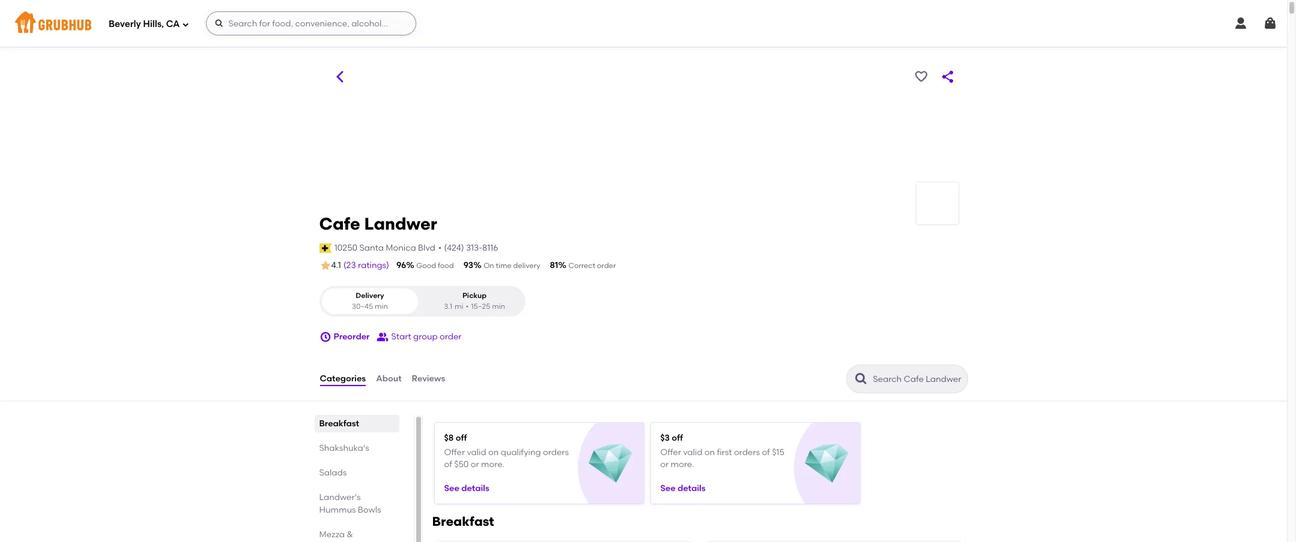 Task type: describe. For each thing, give the bounding box(es) containing it.
off for $3 off
[[672, 434, 683, 444]]

on for first
[[705, 448, 715, 458]]

mezza
[[319, 530, 345, 541]]

see details for $3 off offer valid on first orders of $15 or more.
[[660, 484, 706, 494]]

beverly
[[109, 18, 141, 29]]

offer for $3
[[660, 448, 681, 458]]

more. for qualifying
[[481, 460, 505, 470]]

81
[[550, 261, 558, 271]]

landwer's
[[319, 493, 361, 503]]

1 horizontal spatial breakfast
[[432, 515, 494, 530]]

categories button
[[319, 358, 366, 401]]

start group order
[[391, 332, 462, 342]]

on for qualifying
[[488, 448, 499, 458]]

313-
[[466, 243, 482, 253]]

correct order
[[568, 262, 616, 270]]

reviews
[[412, 374, 445, 384]]

see details button for $8 off offer valid on qualifying orders of $50 or more.
[[444, 478, 489, 500]]

shakshuka's tab
[[319, 443, 394, 455]]

order inside button
[[440, 332, 462, 342]]

15–25
[[471, 303, 490, 311]]

30–45
[[352, 303, 373, 311]]

or for $3 off
[[660, 460, 669, 470]]

off for $8 off
[[456, 434, 467, 444]]

monica
[[386, 243, 416, 253]]

orders for first
[[734, 448, 760, 458]]

mezza &
[[319, 530, 362, 543]]

4.1
[[331, 261, 341, 271]]

start
[[391, 332, 411, 342]]

search icon image
[[854, 372, 868, 387]]

promo image for offer valid on qualifying orders of $50 or more.
[[588, 443, 632, 487]]

about
[[376, 374, 402, 384]]

(23 ratings)
[[343, 261, 389, 271]]

more. for first
[[671, 460, 694, 470]]

or for $8 off
[[471, 460, 479, 470]]

caret left icon image
[[332, 70, 347, 84]]

time
[[496, 262, 512, 270]]

Search for food, convenience, alcohol... search field
[[206, 11, 416, 35]]

see for offer valid on qualifying orders of $50 or more.
[[444, 484, 459, 494]]

10250 santa monica blvd
[[334, 243, 435, 253]]

ca
[[166, 18, 180, 29]]

cafe landwer
[[319, 214, 437, 234]]

valid for $8 off
[[467, 448, 486, 458]]

ratings)
[[358, 261, 389, 271]]

start group order button
[[377, 327, 462, 348]]

$8 off offer valid on qualifying orders of $50 or more.
[[444, 434, 569, 470]]

delivery
[[513, 262, 540, 270]]

on time delivery
[[484, 262, 540, 270]]

shakshuka's
[[319, 444, 369, 454]]

min inside pickup 3.1 mi • 15–25 min
[[492, 303, 505, 311]]

landwer's hummus bowls tab
[[319, 492, 394, 517]]

first
[[717, 448, 732, 458]]

qualifying
[[501, 448, 541, 458]]

santa
[[359, 243, 384, 253]]

(424) 313-8116 button
[[444, 242, 498, 255]]

bowls
[[358, 506, 381, 516]]

correct
[[568, 262, 595, 270]]

details for $3 off offer valid on first orders of $15 or more.
[[678, 484, 706, 494]]

min inside delivery 30–45 min
[[375, 303, 388, 311]]

group
[[413, 332, 438, 342]]

salads tab
[[319, 467, 394, 480]]

see details for $8 off offer valid on qualifying orders of $50 or more.
[[444, 484, 489, 494]]

of for $15
[[762, 448, 770, 458]]

reviews button
[[411, 358, 446, 401]]

8116
[[482, 243, 498, 253]]

orders for qualifying
[[543, 448, 569, 458]]

1 horizontal spatial order
[[597, 262, 616, 270]]

$3 off offer valid on first orders of $15 or more.
[[660, 434, 784, 470]]

good food
[[416, 262, 454, 270]]



Task type: locate. For each thing, give the bounding box(es) containing it.
details
[[461, 484, 489, 494], [678, 484, 706, 494]]

see down $3
[[660, 484, 676, 494]]

see details down "$50"
[[444, 484, 489, 494]]

2 promo image from the left
[[805, 443, 848, 487]]

1 valid from the left
[[467, 448, 486, 458]]

2 see from the left
[[660, 484, 676, 494]]

1 horizontal spatial off
[[672, 434, 683, 444]]

offer inside $8 off offer valid on qualifying orders of $50 or more.
[[444, 448, 465, 458]]

food
[[438, 262, 454, 270]]

(424)
[[444, 243, 464, 253]]

1 see details button from the left
[[444, 478, 489, 500]]

on
[[484, 262, 494, 270]]

landwer
[[364, 214, 437, 234]]

orders inside $8 off offer valid on qualifying orders of $50 or more.
[[543, 448, 569, 458]]

2 min from the left
[[492, 303, 505, 311]]

2 or from the left
[[660, 460, 669, 470]]

0 horizontal spatial orders
[[543, 448, 569, 458]]

0 horizontal spatial order
[[440, 332, 462, 342]]

1 horizontal spatial details
[[678, 484, 706, 494]]

subscription pass image
[[319, 244, 331, 253]]

valid
[[467, 448, 486, 458], [683, 448, 703, 458]]

of inside $3 off offer valid on first orders of $15 or more.
[[762, 448, 770, 458]]

$50
[[454, 460, 469, 470]]

0 horizontal spatial offer
[[444, 448, 465, 458]]

1 vertical spatial breakfast
[[432, 515, 494, 530]]

0 horizontal spatial off
[[456, 434, 467, 444]]

off right $3
[[672, 434, 683, 444]]

1 horizontal spatial offer
[[660, 448, 681, 458]]

orders inside $3 off offer valid on first orders of $15 or more.
[[734, 448, 760, 458]]

0 horizontal spatial promo image
[[588, 443, 632, 487]]

good
[[416, 262, 436, 270]]

of inside $8 off offer valid on qualifying orders of $50 or more.
[[444, 460, 452, 470]]

see details button down $3
[[660, 478, 706, 500]]

or down $3
[[660, 460, 669, 470]]

0 horizontal spatial on
[[488, 448, 499, 458]]

1 horizontal spatial see details button
[[660, 478, 706, 500]]

or right "$50"
[[471, 460, 479, 470]]

preorder button
[[319, 327, 370, 348]]

breakfast up shakshuka's
[[319, 419, 359, 429]]

1 horizontal spatial valid
[[683, 448, 703, 458]]

0 horizontal spatial more.
[[481, 460, 505, 470]]

$8
[[444, 434, 454, 444]]

option group
[[319, 287, 525, 317]]

off
[[456, 434, 467, 444], [672, 434, 683, 444]]

more.
[[481, 460, 505, 470], [671, 460, 694, 470]]

1 horizontal spatial or
[[660, 460, 669, 470]]

0 horizontal spatial valid
[[467, 448, 486, 458]]

$3
[[660, 434, 670, 444]]

0 horizontal spatial details
[[461, 484, 489, 494]]

&
[[347, 530, 353, 541]]

share icon image
[[940, 70, 955, 84]]

svg image
[[1234, 16, 1248, 31], [1263, 16, 1277, 31], [215, 19, 224, 28], [182, 21, 189, 28]]

2 valid from the left
[[683, 448, 703, 458]]

salads
[[319, 469, 347, 479]]

see details down $3
[[660, 484, 706, 494]]

more. inside $8 off offer valid on qualifying orders of $50 or more.
[[481, 460, 505, 470]]

offer inside $3 off offer valid on first orders of $15 or more.
[[660, 448, 681, 458]]

on inside $8 off offer valid on qualifying orders of $50 or more.
[[488, 448, 499, 458]]

valid for $3 off
[[683, 448, 703, 458]]

people icon image
[[377, 332, 389, 344]]

2 off from the left
[[672, 434, 683, 444]]

0 horizontal spatial or
[[471, 460, 479, 470]]

96
[[396, 261, 406, 271]]

0 vertical spatial of
[[762, 448, 770, 458]]

order right the correct
[[597, 262, 616, 270]]

save this restaurant button
[[910, 66, 932, 88]]

0 horizontal spatial see details
[[444, 484, 489, 494]]

orders right the qualifying
[[543, 448, 569, 458]]

0 horizontal spatial •
[[438, 243, 442, 253]]

2 see details from the left
[[660, 484, 706, 494]]

1 vertical spatial •
[[466, 303, 469, 311]]

landwer's hummus bowls
[[319, 493, 381, 516]]

1 off from the left
[[456, 434, 467, 444]]

1 on from the left
[[488, 448, 499, 458]]

order right "group"
[[440, 332, 462, 342]]

details down $3 off offer valid on first orders of $15 or more.
[[678, 484, 706, 494]]

1 offer from the left
[[444, 448, 465, 458]]

pickup
[[462, 292, 487, 300]]

see
[[444, 484, 459, 494], [660, 484, 676, 494]]

hummus
[[319, 506, 356, 516]]

2 more. from the left
[[671, 460, 694, 470]]

blvd
[[418, 243, 435, 253]]

93
[[463, 261, 473, 271]]

categories
[[320, 374, 366, 384]]

Search Cafe Landwer search field
[[872, 374, 964, 386]]

see details button down "$50"
[[444, 478, 489, 500]]

of left "$50"
[[444, 460, 452, 470]]

2 orders from the left
[[734, 448, 760, 458]]

offer
[[444, 448, 465, 458], [660, 448, 681, 458]]

save this restaurant image
[[914, 70, 928, 84]]

of for $50
[[444, 460, 452, 470]]

preorder
[[334, 332, 370, 342]]

1 more. from the left
[[481, 460, 505, 470]]

breakfast inside 'tab'
[[319, 419, 359, 429]]

cafe
[[319, 214, 360, 234]]

•
[[438, 243, 442, 253], [466, 303, 469, 311]]

0 vertical spatial •
[[438, 243, 442, 253]]

min right 15–25
[[492, 303, 505, 311]]

of
[[762, 448, 770, 458], [444, 460, 452, 470]]

1 promo image from the left
[[588, 443, 632, 487]]

• (424) 313-8116
[[438, 243, 498, 253]]

1 vertical spatial order
[[440, 332, 462, 342]]

order
[[597, 262, 616, 270], [440, 332, 462, 342]]

offer down $3
[[660, 448, 681, 458]]

0 vertical spatial breakfast
[[319, 419, 359, 429]]

offer up "$50"
[[444, 448, 465, 458]]

$15
[[772, 448, 784, 458]]

off right $8
[[456, 434, 467, 444]]

1 horizontal spatial see details
[[660, 484, 706, 494]]

beverly hills, ca
[[109, 18, 180, 29]]

10250 santa monica blvd button
[[334, 242, 436, 255]]

1 horizontal spatial see
[[660, 484, 676, 494]]

offer for $8
[[444, 448, 465, 458]]

about button
[[375, 358, 402, 401]]

star icon image
[[319, 260, 331, 272]]

more. inside $3 off offer valid on first orders of $15 or more.
[[671, 460, 694, 470]]

see details button for $3 off offer valid on first orders of $15 or more.
[[660, 478, 706, 500]]

mi
[[455, 303, 463, 311]]

see details button
[[444, 478, 489, 500], [660, 478, 706, 500]]

2 on from the left
[[705, 448, 715, 458]]

mezza & tab
[[319, 529, 394, 543]]

1 see from the left
[[444, 484, 459, 494]]

details for $8 off offer valid on qualifying orders of $50 or more.
[[461, 484, 489, 494]]

pickup 3.1 mi • 15–25 min
[[444, 292, 505, 311]]

see down "$50"
[[444, 484, 459, 494]]

1 horizontal spatial orders
[[734, 448, 760, 458]]

on inside $3 off offer valid on first orders of $15 or more.
[[705, 448, 715, 458]]

0 horizontal spatial breakfast
[[319, 419, 359, 429]]

• inside pickup 3.1 mi • 15–25 min
[[466, 303, 469, 311]]

valid left first
[[683, 448, 703, 458]]

main navigation navigation
[[0, 0, 1287, 47]]

0 horizontal spatial min
[[375, 303, 388, 311]]

1 vertical spatial of
[[444, 460, 452, 470]]

or inside $8 off offer valid on qualifying orders of $50 or more.
[[471, 460, 479, 470]]

or inside $3 off offer valid on first orders of $15 or more.
[[660, 460, 669, 470]]

0 vertical spatial order
[[597, 262, 616, 270]]

on
[[488, 448, 499, 458], [705, 448, 715, 458]]

breakfast down "$50"
[[432, 515, 494, 530]]

3.1
[[444, 303, 452, 311]]

on left first
[[705, 448, 715, 458]]

breakfast tab
[[319, 418, 394, 431]]

off inside $3 off offer valid on first orders of $15 or more.
[[672, 434, 683, 444]]

1 orders from the left
[[543, 448, 569, 458]]

1 horizontal spatial •
[[466, 303, 469, 311]]

0 horizontal spatial of
[[444, 460, 452, 470]]

2 offer from the left
[[660, 448, 681, 458]]

promo image
[[588, 443, 632, 487], [805, 443, 848, 487]]

delivery
[[356, 292, 384, 300]]

valid up "$50"
[[467, 448, 486, 458]]

breakfast
[[319, 419, 359, 429], [432, 515, 494, 530]]

2 details from the left
[[678, 484, 706, 494]]

see for offer valid on first orders of $15 or more.
[[660, 484, 676, 494]]

orders
[[543, 448, 569, 458], [734, 448, 760, 458]]

0 horizontal spatial see
[[444, 484, 459, 494]]

off inside $8 off offer valid on qualifying orders of $50 or more.
[[456, 434, 467, 444]]

• right mi
[[466, 303, 469, 311]]

1 see details from the left
[[444, 484, 489, 494]]

delivery 30–45 min
[[352, 292, 388, 311]]

details down "$50"
[[461, 484, 489, 494]]

1 details from the left
[[461, 484, 489, 494]]

10250
[[334, 243, 357, 253]]

orders right first
[[734, 448, 760, 458]]

valid inside $8 off offer valid on qualifying orders of $50 or more.
[[467, 448, 486, 458]]

promo image for offer valid on first orders of $15 or more.
[[805, 443, 848, 487]]

1 min from the left
[[375, 303, 388, 311]]

(23
[[343, 261, 356, 271]]

0 horizontal spatial see details button
[[444, 478, 489, 500]]

hills,
[[143, 18, 164, 29]]

on left the qualifying
[[488, 448, 499, 458]]

see details
[[444, 484, 489, 494], [660, 484, 706, 494]]

1 horizontal spatial on
[[705, 448, 715, 458]]

option group containing delivery 30–45 min
[[319, 287, 525, 317]]

1 horizontal spatial of
[[762, 448, 770, 458]]

or
[[471, 460, 479, 470], [660, 460, 669, 470]]

1 horizontal spatial more.
[[671, 460, 694, 470]]

• right blvd
[[438, 243, 442, 253]]

svg image
[[319, 332, 331, 344]]

min down delivery
[[375, 303, 388, 311]]

1 horizontal spatial promo image
[[805, 443, 848, 487]]

2 see details button from the left
[[660, 478, 706, 500]]

min
[[375, 303, 388, 311], [492, 303, 505, 311]]

1 horizontal spatial min
[[492, 303, 505, 311]]

of left $15
[[762, 448, 770, 458]]

valid inside $3 off offer valid on first orders of $15 or more.
[[683, 448, 703, 458]]

1 or from the left
[[471, 460, 479, 470]]



Task type: vqa. For each thing, say whether or not it's contained in the screenshot.
Refer a friend
no



